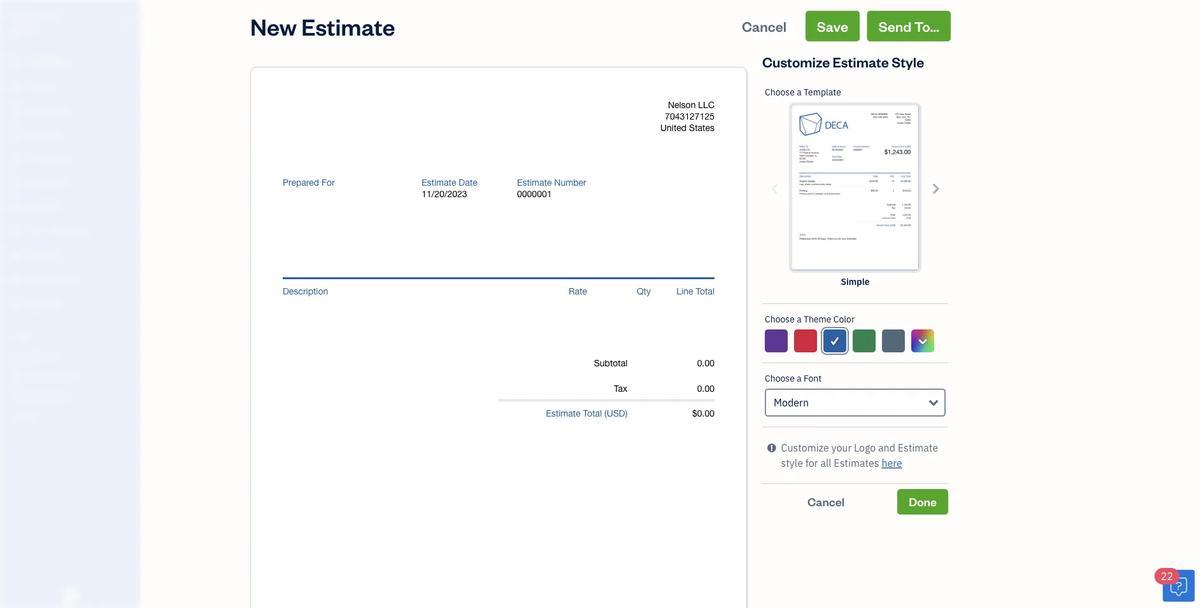 Task type: locate. For each thing, give the bounding box(es) containing it.
2 choose from the top
[[765, 314, 795, 325]]

1 horizontal spatial llc
[[698, 100, 715, 110]]

0 vertical spatial nelson
[[10, 11, 43, 25]]

payment image
[[8, 152, 24, 165]]

usd
[[607, 409, 625, 419]]

0 horizontal spatial cancel
[[742, 17, 787, 35]]

choose a font element
[[762, 364, 948, 428]]

customize estimate style
[[762, 53, 924, 71]]

choose inside 'element'
[[765, 314, 795, 325]]

0 vertical spatial 0.00
[[697, 358, 715, 369]]

0 vertical spatial choose
[[765, 86, 795, 98]]

and
[[878, 442, 895, 455]]

llc
[[45, 11, 62, 25], [698, 100, 715, 110]]

2 vertical spatial a
[[797, 373, 802, 385]]

bank connections image
[[10, 391, 136, 401]]

customize inside customize your logo and estimate style for all estimates
[[781, 442, 829, 455]]

a inside 'element'
[[797, 314, 802, 325]]

nelson up 7043127125
[[668, 100, 696, 110]]

2 a from the top
[[797, 314, 802, 325]]

estimate
[[301, 11, 395, 41], [833, 53, 889, 71], [422, 177, 456, 188], [517, 177, 552, 188], [546, 409, 581, 419], [898, 442, 938, 455]]

0 vertical spatial cancel
[[742, 17, 787, 35]]

nelson up the owner
[[10, 11, 43, 25]]

total right line
[[696, 286, 715, 297]]

0 vertical spatial llc
[[45, 11, 62, 25]]

0 vertical spatial a
[[797, 86, 802, 98]]

resource center badge image
[[1163, 571, 1195, 603]]

nelson inside nelson llc 7043127125 united states
[[668, 100, 696, 110]]

$0.00
[[692, 409, 715, 419]]

nelson llc 7043127125 united states
[[660, 100, 715, 133]]

to...
[[914, 17, 939, 35]]

0 horizontal spatial total
[[583, 409, 602, 419]]

send
[[879, 17, 912, 35]]

for
[[805, 457, 818, 470]]

choose up modern
[[765, 373, 795, 385]]

done
[[909, 495, 937, 510]]

send to... button
[[867, 11, 951, 41]]

2 vertical spatial choose
[[765, 373, 795, 385]]

owner
[[10, 25, 34, 36]]

customize for customize estimate style
[[762, 53, 830, 71]]

cancel button
[[731, 11, 798, 41], [762, 490, 890, 515]]

llc inside nelson llc 7043127125 united states
[[698, 100, 715, 110]]

1 choose from the top
[[765, 86, 795, 98]]

cancel for bottommost cancel button
[[808, 495, 845, 510]]

1 vertical spatial nelson
[[668, 100, 696, 110]]

a
[[797, 86, 802, 98], [797, 314, 802, 325], [797, 373, 802, 385]]

estimate image
[[8, 104, 24, 117]]

1 vertical spatial customize
[[781, 442, 829, 455]]

a left template at the top right of the page
[[797, 86, 802, 98]]

choose left 'theme'
[[765, 314, 795, 325]]

nelson
[[10, 11, 43, 25], [668, 100, 696, 110]]

customize up choose a template
[[762, 53, 830, 71]]

choose left template at the top right of the page
[[765, 86, 795, 98]]

rate
[[569, 286, 587, 297]]

1 vertical spatial cancel
[[808, 495, 845, 510]]

22
[[1161, 570, 1173, 584]]

apps image
[[10, 330, 136, 340]]

timer image
[[8, 225, 24, 238]]

0 vertical spatial total
[[696, 286, 715, 297]]

a left font
[[797, 373, 802, 385]]

style
[[892, 53, 924, 71]]

3 choose from the top
[[765, 373, 795, 385]]

0.00
[[697, 358, 715, 369], [697, 384, 715, 394]]

choose
[[765, 86, 795, 98], [765, 314, 795, 325], [765, 373, 795, 385]]

3 a from the top
[[797, 373, 802, 385]]

estimate inside customize your logo and estimate style for all estimates
[[898, 442, 938, 455]]

customize up "for"
[[781, 442, 829, 455]]

1 vertical spatial choose
[[765, 314, 795, 325]]

estimate date
[[422, 177, 477, 188]]

description
[[283, 286, 328, 297]]

number
[[554, 177, 586, 188]]

done button
[[898, 490, 948, 515]]

a for template
[[797, 86, 802, 98]]

total left (
[[583, 409, 602, 419]]

total for estimate
[[583, 409, 602, 419]]

a left 'theme'
[[797, 314, 802, 325]]

)
[[625, 409, 628, 419]]

for
[[322, 177, 335, 188]]

font
[[804, 373, 822, 385]]

save button
[[806, 11, 860, 41]]

a for font
[[797, 373, 802, 385]]

states
[[689, 123, 715, 133]]

1 horizontal spatial cancel
[[808, 495, 845, 510]]

1 vertical spatial 0.00
[[697, 384, 715, 394]]

choose a font
[[765, 373, 822, 385]]

customize
[[762, 53, 830, 71], [781, 442, 829, 455]]

1 horizontal spatial total
[[696, 286, 715, 297]]

0 horizontal spatial llc
[[45, 11, 62, 25]]

1 vertical spatial total
[[583, 409, 602, 419]]

total
[[696, 286, 715, 297], [583, 409, 602, 419]]

new
[[250, 11, 297, 41]]

1 horizontal spatial nelson
[[668, 100, 696, 110]]

date
[[459, 177, 477, 188]]

1 a from the top
[[797, 86, 802, 98]]

llc for choose
[[698, 100, 715, 110]]

nelson inside the nelson llc owner
[[10, 11, 43, 25]]

cancel
[[742, 17, 787, 35], [808, 495, 845, 510]]

0 vertical spatial customize
[[762, 53, 830, 71]]

0 horizontal spatial nelson
[[10, 11, 43, 25]]

estimate number
[[517, 177, 586, 188]]

1 vertical spatial cancel button
[[762, 490, 890, 515]]

your
[[831, 442, 852, 455]]

custom image
[[917, 334, 929, 349]]

1 vertical spatial a
[[797, 314, 802, 325]]

settings image
[[10, 411, 136, 422]]

llc inside the nelson llc owner
[[45, 11, 62, 25]]

1 vertical spatial llc
[[698, 100, 715, 110]]

prepared for
[[283, 177, 335, 188]]

Enter an Estimate # text field
[[517, 189, 552, 200]]



Task type: vqa. For each thing, say whether or not it's contained in the screenshot.
PAYMENT icon
yes



Task type: describe. For each thing, give the bounding box(es) containing it.
customize your logo and estimate style for all estimates
[[781, 442, 938, 470]]

next image
[[928, 181, 943, 196]]

Estimate date in MM/DD/YYYY format text field
[[422, 189, 498, 200]]

2 0.00 from the top
[[697, 384, 715, 394]]

estimate total ( usd )
[[546, 409, 628, 419]]

save
[[817, 17, 848, 35]]

nelson for choose a theme color
[[668, 100, 696, 110]]

choose a template element
[[762, 77, 948, 304]]

nelson llc owner
[[10, 11, 62, 36]]

(
[[604, 409, 607, 419]]

template
[[804, 86, 841, 98]]

7043127125
[[665, 111, 715, 122]]

subtotal
[[594, 358, 628, 369]]

choose a template
[[765, 86, 841, 98]]

22 button
[[1155, 569, 1195, 603]]

expense image
[[8, 176, 24, 189]]

customize for customize your logo and estimate style for all estimates
[[781, 442, 829, 455]]

tax
[[614, 384, 628, 394]]

previous image
[[768, 181, 783, 196]]

money image
[[8, 249, 24, 262]]

choose for choose a theme color
[[765, 314, 795, 325]]

dashboard image
[[8, 55, 24, 68]]

0 vertical spatial cancel button
[[731, 11, 798, 41]]

a for theme
[[797, 314, 802, 325]]

project image
[[8, 201, 24, 213]]

cancel for the top cancel button
[[742, 17, 787, 35]]

main element
[[0, 0, 172, 609]]

Font field
[[765, 389, 946, 417]]

qty
[[637, 286, 651, 297]]

prepared
[[283, 177, 319, 188]]

line
[[677, 286, 693, 297]]

logo
[[854, 442, 876, 455]]

team members image
[[10, 350, 136, 360]]

blue image
[[829, 334, 841, 349]]

client image
[[8, 80, 24, 92]]

modern
[[774, 396, 809, 410]]

estimates
[[834, 457, 879, 470]]

color
[[834, 314, 855, 325]]

here link
[[882, 457, 902, 470]]

theme
[[804, 314, 831, 325]]

line total
[[677, 286, 715, 297]]

freshbooks image
[[60, 588, 80, 604]]

style
[[781, 457, 803, 470]]

report image
[[8, 297, 24, 310]]

choose a theme color element
[[762, 304, 949, 364]]

new estimate
[[250, 11, 395, 41]]

total for line
[[696, 286, 715, 297]]

simple
[[841, 276, 870, 288]]

nelson for customize estimate style
[[10, 11, 43, 25]]

here
[[882, 457, 902, 470]]

choose a theme color
[[765, 314, 855, 325]]

send to...
[[879, 17, 939, 35]]

chart image
[[8, 273, 24, 286]]

invoice image
[[8, 128, 24, 141]]

llc for customize
[[45, 11, 62, 25]]

all
[[821, 457, 832, 470]]

exclamationcircle image
[[767, 441, 776, 456]]

items and services image
[[10, 371, 136, 381]]

choose for choose a template
[[765, 86, 795, 98]]

1 0.00 from the top
[[697, 358, 715, 369]]

united
[[660, 123, 687, 133]]

choose for choose a font
[[765, 373, 795, 385]]



